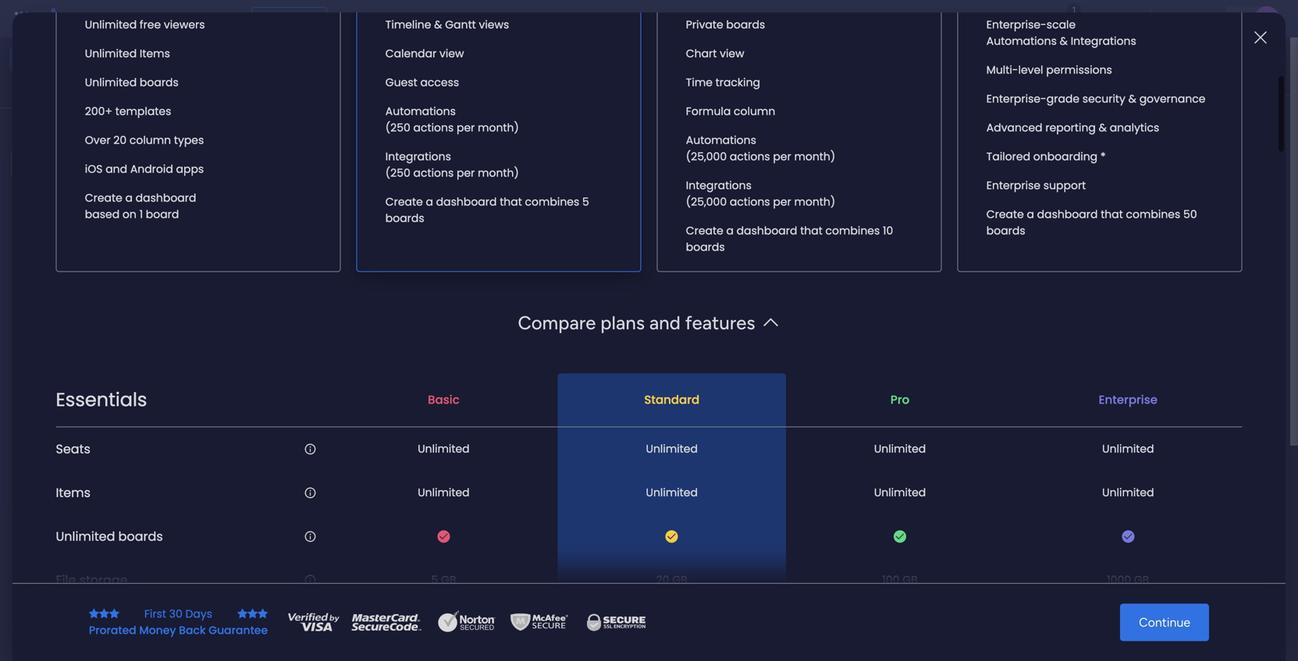 Task type: vqa. For each thing, say whether or not it's contained in the screenshot.


Task type: describe. For each thing, give the bounding box(es) containing it.
items inside tier options list box
[[140, 46, 170, 61]]

access for guest
[[420, 75, 459, 90]]

actions for automations (250 actions per month)
[[413, 120, 454, 135]]

members
[[1143, 205, 1192, 219]]

2 horizontal spatial access
[[970, 130, 1003, 143]]

a for create a dashboard that combines 10 boards
[[727, 223, 734, 238]]

gb for 1000 gb
[[1134, 573, 1150, 588]]

minutes
[[1181, 456, 1226, 471]]

ready-
[[1050, 475, 1087, 490]]

android
[[130, 162, 173, 177]]

scale
[[1047, 17, 1076, 32]]

Search in workspace field
[[33, 154, 130, 172]]

dashboard for create a dashboard based on 1 board
[[136, 190, 196, 206]]

quick
[[1188, 59, 1221, 74]]

notifications
[[1165, 185, 1233, 199]]

0 vertical spatial column
[[734, 104, 776, 119]]

ios and android apps
[[85, 162, 204, 177]]

on
[[123, 207, 137, 222]]

compare plans and features
[[518, 311, 755, 334]]

and right inbox
[[456, 67, 477, 82]]

task
[[636, 318, 656, 331]]

grade
[[1047, 91, 1080, 107]]

create for create a dashboard that combines 50 boards
[[987, 207, 1024, 222]]

dashboard for create a dashboard that combines 5 boards
[[436, 194, 497, 210]]

unlimited items
[[85, 46, 170, 61]]

create a dashboard that combines 5 boards
[[386, 194, 589, 226]]

security
[[1083, 91, 1126, 107]]

see plans
[[273, 12, 320, 25]]

circle o image
[[1064, 186, 1074, 198]]

0 vertical spatial management
[[158, 10, 243, 27]]

quickly
[[223, 67, 265, 82]]

automations for automations (250 actions per month)
[[386, 104, 456, 119]]

enterprise for enterprise support
[[987, 178, 1041, 193]]

viewers
[[164, 17, 205, 32]]

guest access
[[386, 75, 459, 90]]

support
[[1044, 178, 1086, 193]]

prorated
[[89, 623, 136, 638]]

0 horizontal spatial 5
[[431, 573, 438, 588]]

quick search
[[1188, 59, 1263, 74]]

enable desktop notifications
[[1080, 185, 1233, 199]]

essentials
[[56, 387, 147, 413]]

tracking
[[716, 75, 760, 90]]

multi-
[[987, 62, 1019, 78]]

complete your profile
[[1064, 119, 1203, 136]]

30
[[169, 607, 183, 622]]

workflow
[[1114, 456, 1165, 471]]

started
[[1144, 605, 1180, 618]]

getting started learn how monday.com works
[[1102, 605, 1251, 636]]

1 vertical spatial project
[[283, 579, 325, 593]]

team
[[1112, 205, 1140, 219]]

a for create a dashboard that combines 5 boards
[[426, 194, 433, 210]]

time tracking
[[686, 75, 760, 90]]

invite members image
[[1090, 11, 1106, 27]]

100
[[883, 573, 900, 588]]

1 vertical spatial unlimited boards
[[56, 528, 163, 545]]

dashboard for create a dashboard that combines 50 boards
[[1037, 207, 1098, 222]]

boards up 200+ templates
[[140, 75, 179, 90]]

help image
[[1197, 11, 1213, 27]]

1 vertical spatial workspace
[[410, 604, 462, 617]]

inbox
[[422, 67, 453, 82]]

quickly access your recent boards, inbox and workspaces
[[223, 67, 547, 82]]

advanced reporting & analytics
[[987, 120, 1160, 135]]

actions for integrations (25,000 actions per month)
[[730, 194, 770, 210]]

view for chart view
[[720, 46, 745, 61]]

calendar
[[386, 46, 437, 61]]

multi-level permissions
[[987, 62, 1113, 78]]

that for 10
[[800, 223, 823, 238]]

2 vertical spatial work
[[280, 604, 304, 617]]

0 horizontal spatial your
[[309, 67, 335, 82]]

all
[[632, 382, 643, 395]]

search everything image
[[1163, 11, 1178, 27]]

my for my work
[[36, 79, 51, 93]]

gb for 5 gb
[[441, 573, 456, 588]]

reporting
[[1046, 120, 1096, 135]]

project management list box
[[0, 182, 199, 423]]

getting
[[1102, 605, 1141, 618]]

seats
[[56, 440, 90, 458]]

guarantee
[[209, 623, 268, 638]]

enterprise support
[[987, 178, 1086, 193]]

board
[[146, 207, 179, 222]]

management inside list box
[[75, 192, 139, 205]]

boards,
[[377, 67, 419, 82]]

project management inside list box
[[37, 192, 139, 205]]

for quick access
[[924, 130, 1003, 143]]

boards inside create a dashboard that combines 10 boards
[[686, 240, 725, 255]]

visited
[[324, 420, 367, 437]]

main inside button
[[36, 122, 63, 137]]

update feed image
[[1056, 11, 1071, 27]]

per for integrations (25,000 actions per month)
[[773, 194, 791, 210]]

search
[[1224, 59, 1263, 74]]

home
[[34, 53, 64, 66]]

per for automations (250 actions per month)
[[457, 120, 475, 135]]

1 vertical spatial column
[[130, 133, 171, 148]]

boost your workflow in minutes with ready-made templates
[[1050, 456, 1254, 490]]

create a dashboard that combines 50 boards
[[987, 207, 1197, 238]]

dashboard for create a dashboard that combines 10 boards
[[737, 223, 798, 238]]

1000 gb
[[1107, 573, 1150, 588]]

plans for see
[[294, 12, 320, 25]]

timeline & gantt views
[[386, 17, 509, 32]]

boards right private
[[726, 17, 765, 32]]

upload
[[1080, 165, 1117, 179]]

invite team members
[[1080, 205, 1192, 219]]

lottie animation element for quickly access your recent boards, inbox and workspaces
[[599, 37, 1038, 97]]

tasks for personal
[[594, 283, 623, 298]]

ios
[[85, 162, 103, 177]]

month) for integrations (25,000 actions per month)
[[794, 194, 836, 210]]

monday marketplace image
[[1124, 11, 1140, 27]]

mcafee secure image
[[508, 611, 571, 634]]

features
[[685, 311, 755, 334]]

norton secured image
[[432, 611, 502, 634]]

20 inside tier options list box
[[113, 133, 127, 148]]

onboarding
[[1034, 149, 1098, 164]]

see plans button
[[252, 7, 327, 30]]

here
[[709, 283, 734, 298]]

actions for integrations (250 actions per month)
[[413, 165, 454, 181]]

my private tasks
[[263, 128, 369, 145]]

compare
[[518, 311, 596, 334]]

your inside "boost your workflow in minutes with ready-made templates"
[[1086, 456, 1111, 471]]

over 20 column types
[[85, 133, 204, 148]]

combines for 10
[[826, 223, 880, 238]]

reminders
[[650, 283, 706, 298]]

quick search button
[[1163, 51, 1275, 82]]

notifications image
[[1021, 11, 1037, 27]]

that for 50
[[1101, 207, 1123, 222]]

month) for integrations (250 actions per month)
[[478, 165, 519, 181]]

ssl encrypted image
[[577, 611, 655, 634]]

automations (250 actions per month)
[[386, 104, 519, 135]]

(250 for integrations (250 actions per month)
[[386, 165, 411, 181]]

gantt
[[445, 17, 476, 32]]

main workspace button
[[11, 116, 152, 143]]

combines for 5
[[525, 194, 580, 210]]

time
[[686, 75, 713, 90]]

boost
[[1050, 456, 1083, 471]]

give feedback
[[1071, 60, 1147, 74]]

complete
[[1064, 119, 1127, 136]]

learn
[[1102, 623, 1129, 636]]

per for automations (25,000 actions per month)
[[773, 149, 791, 164]]

lottie animation element for project management
[[0, 504, 199, 661]]

a for create a dashboard based on 1 board
[[125, 190, 133, 206]]

v2 user feedback image
[[1053, 58, 1065, 76]]

greg robinson image
[[1255, 6, 1280, 31]]

1 vertical spatial 20
[[656, 573, 670, 588]]

standard
[[644, 392, 700, 408]]

timeline
[[386, 17, 431, 32]]

feedback
[[1098, 60, 1147, 74]]

200+
[[85, 104, 112, 119]]



Task type: locate. For each thing, give the bounding box(es) containing it.
level
[[1019, 62, 1044, 78]]

200+ templates
[[85, 104, 171, 119]]

that down the 'enable'
[[1101, 207, 1123, 222]]

integrations inside integrations (25,000 actions per month)
[[686, 178, 752, 193]]

0 horizontal spatial items
[[56, 484, 91, 502]]

enterprise- for grade
[[987, 91, 1047, 107]]

1 horizontal spatial 5
[[582, 194, 589, 210]]

check circle image
[[1064, 147, 1074, 158]]

work for my
[[54, 79, 77, 93]]

per up the "integrations (250 actions per month)"
[[457, 120, 475, 135]]

and inside tier options list box
[[106, 162, 127, 177]]

views
[[479, 17, 509, 32]]

analytics
[[1110, 120, 1160, 135]]

1 vertical spatial (25,000
[[686, 194, 727, 210]]

templates down 'workflow'
[[1121, 475, 1177, 490]]

0 horizontal spatial lottie animation element
[[0, 504, 199, 661]]

1 horizontal spatial enterprise
[[1099, 392, 1158, 408]]

and inside button
[[650, 311, 681, 334]]

tailored onboarding *
[[987, 149, 1106, 164]]

that for 5
[[500, 194, 522, 210]]

2 (25,000 from the top
[[686, 194, 727, 210]]

per up integrations (25,000 actions per month)
[[773, 149, 791, 164]]

boards inside create a dashboard that combines 5 boards
[[386, 211, 424, 226]]

3 star image from the left
[[248, 609, 258, 620]]

a
[[125, 190, 133, 206], [426, 194, 433, 210], [1027, 207, 1035, 222], [727, 223, 734, 238]]

works
[[1222, 623, 1251, 636]]

tasks for private
[[336, 128, 369, 145]]

work right the component icon
[[280, 604, 304, 617]]

0 vertical spatial automations
[[987, 34, 1057, 49]]

new task
[[610, 318, 656, 331]]

that down the "integrations (250 actions per month)"
[[500, 194, 522, 210]]

0 vertical spatial workspace
[[66, 122, 128, 137]]

work inside the "my work" link
[[54, 79, 77, 93]]

0 vertical spatial plans
[[294, 12, 320, 25]]

view up inbox
[[440, 46, 464, 61]]

plans for compare
[[601, 311, 645, 334]]

2 horizontal spatial that
[[1101, 207, 1123, 222]]

2 star image from the left
[[99, 609, 109, 620]]

2 vertical spatial automations
[[686, 133, 757, 148]]

0 vertical spatial your
[[1130, 119, 1159, 136]]

your up made
[[1086, 456, 1111, 471]]

1 vertical spatial enterprise
[[1099, 392, 1158, 408]]

0 horizontal spatial workspace
[[66, 122, 128, 137]]

management up the 'quickly'
[[158, 10, 243, 27]]

management up work management > main workspace on the left of the page
[[328, 579, 404, 593]]

your for profile
[[1130, 119, 1159, 136]]

1 star image from the left
[[109, 609, 119, 620]]

automations
[[987, 34, 1057, 49], [386, 104, 456, 119], [686, 133, 757, 148]]

0 vertical spatial (250
[[386, 120, 411, 135]]

1 vertical spatial management
[[307, 604, 371, 617]]

over
[[85, 133, 111, 148]]

1 horizontal spatial access
[[420, 75, 459, 90]]

& left gantt
[[434, 17, 442, 32]]

back
[[179, 623, 206, 638]]

recent
[[338, 67, 374, 82]]

integrations inside the "integrations (250 actions per month)"
[[386, 149, 451, 164]]

management up based
[[75, 192, 139, 205]]

1 horizontal spatial management
[[307, 604, 371, 617]]

month) down workspaces
[[478, 120, 519, 135]]

combines inside create a dashboard that combines 50 boards
[[1126, 207, 1181, 222]]

(250 inside the "integrations (250 actions per month)"
[[386, 165, 411, 181]]

lottie animation image for quickly access your recent boards, inbox and workspaces
[[599, 37, 1038, 97]]

2 (250 from the top
[[386, 165, 411, 181]]

2 enterprise- from the top
[[987, 91, 1047, 107]]

1 vertical spatial items
[[56, 484, 91, 502]]

2 horizontal spatial automations
[[987, 34, 1057, 49]]

4 gb from the left
[[1134, 573, 1150, 588]]

& down scale
[[1060, 34, 1068, 49]]

create down enterprise support
[[987, 207, 1024, 222]]

0 horizontal spatial project management
[[37, 192, 139, 205]]

your up account
[[1130, 119, 1159, 136]]

0 vertical spatial (25,000
[[686, 149, 727, 164]]

0 vertical spatial templates
[[115, 104, 171, 119]]

track personal tasks and reminders here
[[511, 283, 734, 298]]

that inside create a dashboard that combines 10 boards
[[800, 223, 823, 238]]

0 horizontal spatial view
[[440, 46, 464, 61]]

dashboard inside create a dashboard that combines 10 boards
[[737, 223, 798, 238]]

1 vertical spatial lottie animation element
[[0, 504, 199, 661]]

your for photo
[[1120, 165, 1144, 179]]

work for monday
[[126, 10, 154, 27]]

0 horizontal spatial column
[[130, 133, 171, 148]]

(25,000 for integrations (25,000 actions per month)
[[686, 194, 727, 210]]

per inside automations (250 actions per month)
[[457, 120, 475, 135]]

(250 for automations (250 actions per month)
[[386, 120, 411, 135]]

0 horizontal spatial enterprise
[[987, 178, 1041, 193]]

1 horizontal spatial integrations
[[686, 178, 752, 193]]

a down enterprise support
[[1027, 207, 1035, 222]]

month) up create a dashboard that combines 10 boards
[[794, 194, 836, 210]]

1 horizontal spatial tasks
[[594, 283, 623, 298]]

home link
[[9, 47, 190, 72]]

boards inside create a dashboard that combines 50 boards
[[987, 223, 1026, 238]]

1 horizontal spatial combines
[[826, 223, 880, 238]]

workspace down the 200+
[[66, 122, 128, 137]]

project management up work management > main workspace on the left of the page
[[283, 579, 404, 593]]

0 vertical spatial lottie animation element
[[599, 37, 1038, 97]]

actions inside automations (25,000 actions per month)
[[730, 149, 770, 164]]

per inside the "integrations (250 actions per month)"
[[457, 165, 475, 181]]

2 horizontal spatial work
[[280, 604, 304, 617]]

create inside create a dashboard that combines 5 boards
[[386, 194, 423, 210]]

money
[[139, 623, 176, 638]]

1 vertical spatial (250
[[386, 165, 411, 181]]

0 vertical spatial unlimited boards
[[85, 75, 179, 90]]

(25,000 inside integrations (25,000 actions per month)
[[686, 194, 727, 210]]

0 horizontal spatial 20
[[113, 133, 127, 148]]

5 gb
[[431, 573, 456, 588]]

a inside create a dashboard that combines 50 boards
[[1027, 207, 1035, 222]]

chart
[[686, 46, 717, 61]]

1 horizontal spatial work
[[126, 10, 154, 27]]

monday.com
[[1156, 623, 1219, 636]]

create down the "integrations (250 actions per month)"
[[386, 194, 423, 210]]

templates up over 20 column types
[[115, 104, 171, 119]]

1 vertical spatial your
[[1086, 456, 1111, 471]]

and right ios at the top of page
[[106, 162, 127, 177]]

your left recent
[[309, 67, 335, 82]]

templates image image
[[1055, 334, 1261, 442]]

enterprise-grade security & governance
[[987, 91, 1206, 107]]

0 vertical spatial my
[[36, 79, 51, 93]]

actions for automations (25,000 actions per month)
[[730, 149, 770, 164]]

integrations down invite members image
[[1071, 34, 1137, 49]]

1 horizontal spatial view
[[720, 46, 745, 61]]

select product image
[[14, 11, 30, 27]]

>
[[374, 604, 381, 617]]

0 horizontal spatial automations
[[386, 104, 456, 119]]

create for create a dashboard that combines 10 boards
[[686, 223, 724, 238]]

gb for 20 gb
[[672, 573, 688, 588]]

access for quickly
[[268, 67, 306, 82]]

management left >
[[307, 604, 371, 617]]

1 horizontal spatial that
[[800, 223, 823, 238]]

1 (250 from the top
[[386, 120, 411, 135]]

quick
[[941, 130, 967, 143]]

5
[[582, 194, 589, 210], [431, 573, 438, 588]]

0 vertical spatial enterprise
[[987, 178, 1041, 193]]

personal
[[544, 283, 591, 298]]

dashboard inside create a dashboard based on 1 board
[[136, 190, 196, 206]]

file
[[56, 571, 76, 589]]

in
[[1168, 456, 1178, 471]]

1 vertical spatial templates
[[1121, 475, 1177, 490]]

1 horizontal spatial project
[[283, 579, 325, 593]]

free
[[140, 17, 161, 32]]

project inside list box
[[37, 192, 72, 205]]

enterprise- up 'advanced'
[[987, 91, 1047, 107]]

0 horizontal spatial templates
[[115, 104, 171, 119]]

1 vertical spatial work
[[54, 79, 77, 93]]

1 star image from the left
[[89, 609, 99, 620]]

& inside enterprise-scale automations & integrations
[[1060, 34, 1068, 49]]

unlimited boards up the storage
[[56, 528, 163, 545]]

workspace
[[66, 122, 128, 137], [410, 604, 462, 617]]

enterprise- left update feed icon
[[987, 17, 1047, 32]]

month) inside the "integrations (250 actions per month)"
[[478, 165, 519, 181]]

integrations (25,000 actions per month)
[[686, 178, 836, 210]]

items down the seats
[[56, 484, 91, 502]]

plans
[[294, 12, 320, 25], [601, 311, 645, 334]]

column up 'android' on the top of the page
[[130, 133, 171, 148]]

dashboard down circle o image
[[1037, 207, 1098, 222]]

unlimited boards up 200+ templates
[[85, 75, 179, 90]]

project right public board icon at the bottom
[[283, 579, 325, 593]]

2 horizontal spatial combines
[[1126, 207, 1181, 222]]

per inside integrations (25,000 actions per month)
[[773, 194, 791, 210]]

0 vertical spatial 20
[[113, 133, 127, 148]]

1 vertical spatial project management
[[283, 579, 404, 593]]

dashboard inside create a dashboard that combines 5 boards
[[436, 194, 497, 210]]

enterprise up 'workflow'
[[1099, 392, 1158, 408]]

prorated money back guarantee
[[89, 623, 268, 638]]

mastercard secure code image
[[348, 611, 426, 634]]

(25,000 for automations (25,000 actions per month)
[[686, 149, 727, 164]]

access inside tier options list box
[[420, 75, 459, 90]]

actions up create a dashboard that combines 10 boards
[[730, 194, 770, 210]]

1 enterprise- from the top
[[987, 17, 1047, 32]]

0 vertical spatial management
[[75, 192, 139, 205]]

continue
[[1139, 615, 1191, 630]]

lottie animation image for project management
[[0, 504, 199, 661]]

1 vertical spatial 5
[[431, 573, 438, 588]]

month) up integrations (25,000 actions per month)
[[794, 149, 836, 164]]

1 (25,000 from the top
[[686, 149, 727, 164]]

3 gb from the left
[[903, 573, 918, 588]]

0 vertical spatial work
[[126, 10, 154, 27]]

view for calendar view
[[440, 46, 464, 61]]

enterprise- for scale
[[987, 17, 1047, 32]]

2 gb from the left
[[672, 573, 688, 588]]

dashboard inside create a dashboard that combines 50 boards
[[1037, 207, 1098, 222]]

0 vertical spatial main
[[36, 122, 63, 137]]

star image
[[109, 609, 119, 620], [237, 609, 248, 620], [248, 609, 258, 620]]

and
[[456, 67, 477, 82], [106, 162, 127, 177], [626, 283, 647, 298], [650, 311, 681, 334]]

0 horizontal spatial integrations
[[386, 149, 451, 164]]

actions inside integrations (25,000 actions per month)
[[730, 194, 770, 210]]

per inside automations (25,000 actions per month)
[[773, 149, 791, 164]]

1 horizontal spatial project management
[[283, 579, 404, 593]]

formula column
[[686, 104, 776, 119]]

integrations for integrations (25,000 actions per month)
[[686, 178, 752, 193]]

1 horizontal spatial main
[[383, 604, 407, 617]]

show all button
[[596, 376, 649, 401]]

per up create a dashboard that combines 5 boards
[[457, 165, 475, 181]]

0 vertical spatial integrations
[[1071, 34, 1137, 49]]

1 vertical spatial plans
[[601, 311, 645, 334]]

dashboard up board
[[136, 190, 196, 206]]

0 horizontal spatial lottie animation image
[[0, 504, 199, 661]]

(250 down guest
[[386, 120, 411, 135]]

0 vertical spatial 5
[[582, 194, 589, 210]]

for
[[924, 130, 938, 143]]

gb for 100 gb
[[903, 573, 918, 588]]

0 horizontal spatial project
[[37, 192, 72, 205]]

a up on on the top left
[[125, 190, 133, 206]]

automations down guest access
[[386, 104, 456, 119]]

boards up the storage
[[118, 528, 163, 545]]

component image
[[261, 602, 275, 616]]

1 vertical spatial main
[[383, 604, 407, 617]]

integrations inside enterprise-scale automations & integrations
[[1071, 34, 1137, 49]]

automations for automations (25,000 actions per month)
[[686, 133, 757, 148]]

invite
[[1080, 205, 1109, 219]]

3 star image from the left
[[258, 609, 268, 620]]

lottie animation element
[[599, 37, 1038, 97], [0, 504, 199, 661]]

a inside create a dashboard based on 1 board
[[125, 190, 133, 206]]

unlimited free viewers
[[85, 17, 205, 32]]

items down free
[[140, 46, 170, 61]]

a inside create a dashboard that combines 10 boards
[[727, 223, 734, 238]]

20 gb
[[656, 573, 688, 588]]

dashboard down integrations (25,000 actions per month)
[[737, 223, 798, 238]]

integrations (250 actions per month)
[[386, 149, 519, 181]]

0 horizontal spatial management
[[75, 192, 139, 205]]

templates inside tier options list box
[[115, 104, 171, 119]]

main down my work
[[36, 122, 63, 137]]

(25,000 inside automations (25,000 actions per month)
[[686, 149, 727, 164]]

1 vertical spatial tasks
[[594, 283, 623, 298]]

1 horizontal spatial your
[[1086, 456, 1111, 471]]

2 vertical spatial integrations
[[686, 178, 752, 193]]

that inside create a dashboard that combines 50 boards
[[1101, 207, 1123, 222]]

first 30 days
[[144, 607, 212, 622]]

main right >
[[383, 604, 407, 617]]

and up compare plans and features
[[626, 283, 647, 298]]

0 vertical spatial items
[[140, 46, 170, 61]]

enterprise-
[[987, 17, 1047, 32], [987, 91, 1047, 107]]

boards down the "integrations (250 actions per month)"
[[386, 211, 424, 226]]

monday work management
[[69, 10, 243, 27]]

1 horizontal spatial lottie animation image
[[599, 37, 1038, 97]]

and down reminders
[[650, 311, 681, 334]]

templates inside "boost your workflow in minutes with ready-made templates"
[[1121, 475, 1177, 490]]

2 view from the left
[[720, 46, 745, 61]]

dashboard down the "integrations (250 actions per month)"
[[436, 194, 497, 210]]

0 horizontal spatial work
[[54, 79, 77, 93]]

star image up the prorated
[[109, 609, 119, 620]]

create for create a dashboard that combines 5 boards
[[386, 194, 423, 210]]

view up "tracking"
[[720, 46, 745, 61]]

50
[[1184, 207, 1197, 222]]

0 vertical spatial project management
[[37, 192, 139, 205]]

actions down automations (250 actions per month)
[[413, 165, 454, 181]]

month) up create a dashboard that combines 5 boards
[[478, 165, 519, 181]]

enterprise for enterprise
[[1099, 392, 1158, 408]]

enterprise down tailored
[[987, 178, 1041, 193]]

month) inside automations (25,000 actions per month)
[[794, 149, 836, 164]]

1 horizontal spatial my
[[263, 128, 283, 145]]

0 horizontal spatial my
[[36, 79, 51, 93]]

0 horizontal spatial plans
[[294, 12, 320, 25]]

tailored
[[987, 149, 1031, 164]]

1 vertical spatial your
[[1120, 165, 1144, 179]]

workspace down add to favorites icon
[[410, 604, 462, 617]]

create inside create a dashboard that combines 10 boards
[[686, 223, 724, 238]]

automations inside enterprise-scale automations & integrations
[[987, 34, 1057, 49]]

automations inside automations (250 actions per month)
[[386, 104, 456, 119]]

0 vertical spatial lottie animation image
[[599, 37, 1038, 97]]

close recently visited image
[[241, 420, 260, 438]]

per up create a dashboard that combines 10 boards
[[773, 194, 791, 210]]

my down home
[[36, 79, 51, 93]]

1 horizontal spatial column
[[734, 104, 776, 119]]

project
[[37, 192, 72, 205], [283, 579, 325, 593]]

0 horizontal spatial combines
[[525, 194, 580, 210]]

a down integrations (25,000 actions per month)
[[727, 223, 734, 238]]

create up based
[[85, 190, 122, 206]]

create inside create a dashboard that combines 50 boards
[[987, 207, 1024, 222]]

automations inside automations (25,000 actions per month)
[[686, 133, 757, 148]]

formula
[[686, 104, 731, 119]]

10
[[883, 223, 893, 238]]

0 vertical spatial your
[[309, 67, 335, 82]]

enterprise inside tier options list box
[[987, 178, 1041, 193]]

see
[[273, 12, 292, 25]]

a inside create a dashboard that combines 5 boards
[[426, 194, 433, 210]]

combines inside create a dashboard that combines 10 boards
[[826, 223, 880, 238]]

setup account link
[[1064, 144, 1275, 161]]

actions up integrations (25,000 actions per month)
[[730, 149, 770, 164]]

governance
[[1140, 91, 1206, 107]]

& up setup
[[1099, 120, 1107, 135]]

0 horizontal spatial access
[[268, 67, 306, 82]]

check circle image
[[1064, 206, 1074, 218]]

tier options list box
[[56, 0, 1243, 272]]

option
[[0, 185, 199, 188]]

lottie animation image
[[599, 37, 1038, 97], [0, 504, 199, 661]]

star image left the component icon
[[248, 609, 258, 620]]

that inside create a dashboard that combines 5 boards
[[500, 194, 522, 210]]

apps
[[176, 162, 204, 177]]

month) inside automations (250 actions per month)
[[478, 120, 519, 135]]

1 vertical spatial lottie animation image
[[0, 504, 199, 661]]

automations down notifications image
[[987, 34, 1057, 49]]

view
[[440, 46, 464, 61], [720, 46, 745, 61]]

month) for automations (250 actions per month)
[[478, 120, 519, 135]]

actions inside the "integrations (250 actions per month)"
[[413, 165, 454, 181]]

create up "here"
[[686, 223, 724, 238]]

add to favorites image
[[442, 578, 458, 593]]

your down account
[[1120, 165, 1144, 179]]

enterprise- inside enterprise-scale automations & integrations
[[987, 17, 1047, 32]]

create for create a dashboard based on 1 board
[[85, 190, 122, 206]]

month) for automations (25,000 actions per month)
[[794, 149, 836, 164]]

1 gb from the left
[[441, 573, 456, 588]]

public board image
[[261, 577, 278, 595]]

basic
[[428, 392, 460, 408]]

(25,000 down automations (25,000 actions per month)
[[686, 194, 727, 210]]

star image up guarantee
[[237, 609, 248, 620]]

boards down enterprise support
[[987, 223, 1026, 238]]

access right the 'quickly'
[[268, 67, 306, 82]]

made
[[1087, 475, 1118, 490]]

workspace inside main workspace button
[[66, 122, 128, 137]]

month) inside integrations (25,000 actions per month)
[[794, 194, 836, 210]]

that down integrations (25,000 actions per month)
[[800, 223, 823, 238]]

tasks up new
[[594, 283, 623, 298]]

integrations for integrations (250 actions per month)
[[386, 149, 451, 164]]

new task button
[[582, 312, 662, 338], [582, 312, 662, 337]]

5 inside create a dashboard that combines 5 boards
[[582, 194, 589, 210]]

0 vertical spatial project
[[37, 192, 72, 205]]

1 vertical spatial my
[[263, 128, 283, 145]]

desktop
[[1118, 185, 1162, 199]]

setup account
[[1080, 145, 1159, 159]]

create a dashboard that combines 10 boards
[[686, 223, 893, 255]]

my left private
[[263, 128, 283, 145]]

1 horizontal spatial 20
[[656, 573, 670, 588]]

star image
[[89, 609, 99, 620], [99, 609, 109, 620], [258, 609, 268, 620]]

actions up the "integrations (250 actions per month)"
[[413, 120, 454, 135]]

1 vertical spatial automations
[[386, 104, 456, 119]]

give
[[1071, 60, 1095, 74]]

a for create a dashboard that combines 50 boards
[[1027, 207, 1035, 222]]

& right security
[[1129, 91, 1137, 107]]

boards up "here"
[[686, 240, 725, 255]]

boards
[[726, 17, 765, 32], [140, 75, 179, 90], [386, 211, 424, 226], [987, 223, 1026, 238], [686, 240, 725, 255], [118, 528, 163, 545]]

combines for 50
[[1126, 207, 1181, 222]]

1 horizontal spatial workspace
[[410, 604, 462, 617]]

0 horizontal spatial tasks
[[336, 128, 369, 145]]

create a dashboard based on 1 board
[[85, 190, 196, 222]]

that
[[500, 194, 522, 210], [1101, 207, 1123, 222], [800, 223, 823, 238]]

1 vertical spatial integrations
[[386, 149, 451, 164]]

my for my private tasks
[[263, 128, 283, 145]]

project down search in workspace field
[[37, 192, 72, 205]]

actions inside automations (250 actions per month)
[[413, 120, 454, 135]]

1 horizontal spatial templates
[[1121, 475, 1177, 490]]

(250 inside automations (250 actions per month)
[[386, 120, 411, 135]]

private boards
[[686, 17, 765, 32]]

*
[[1101, 149, 1106, 164]]

1 vertical spatial enterprise-
[[987, 91, 1047, 107]]

tasks right private
[[336, 128, 369, 145]]

(25,000 down formula
[[686, 149, 727, 164]]

project management up based
[[37, 192, 139, 205]]

create inside create a dashboard based on 1 board
[[85, 190, 122, 206]]

access up tailored
[[970, 130, 1003, 143]]

monday
[[69, 10, 123, 27]]

work down home
[[54, 79, 77, 93]]

0 horizontal spatial main
[[36, 122, 63, 137]]

2 star image from the left
[[237, 609, 248, 620]]

1 view from the left
[[440, 46, 464, 61]]

1 horizontal spatial management
[[328, 579, 404, 593]]

automations down "formula column"
[[686, 133, 757, 148]]

verified by visa image
[[287, 611, 341, 634]]

1 image
[[1067, 1, 1081, 18]]

based
[[85, 207, 120, 222]]

compare plans and features button
[[506, 307, 793, 338]]

work up unlimited items
[[126, 10, 154, 27]]

1 horizontal spatial items
[[140, 46, 170, 61]]

integrations down automations (25,000 actions per month)
[[686, 178, 752, 193]]

setup
[[1080, 145, 1111, 159]]

a down the "integrations (250 actions per month)"
[[426, 194, 433, 210]]

0 horizontal spatial management
[[158, 10, 243, 27]]

integrations down automations (250 actions per month)
[[386, 149, 451, 164]]

access
[[268, 67, 306, 82], [420, 75, 459, 90], [970, 130, 1003, 143]]

access down calendar view
[[420, 75, 459, 90]]

enable desktop notifications link
[[1064, 183, 1275, 201]]

(250 down automations (250 actions per month)
[[386, 165, 411, 181]]

advanced
[[987, 120, 1043, 135]]

unlimited boards inside tier options list box
[[85, 75, 179, 90]]

column down "tracking"
[[734, 104, 776, 119]]

per for integrations (250 actions per month)
[[457, 165, 475, 181]]

combines inside create a dashboard that combines 5 boards
[[525, 194, 580, 210]]



